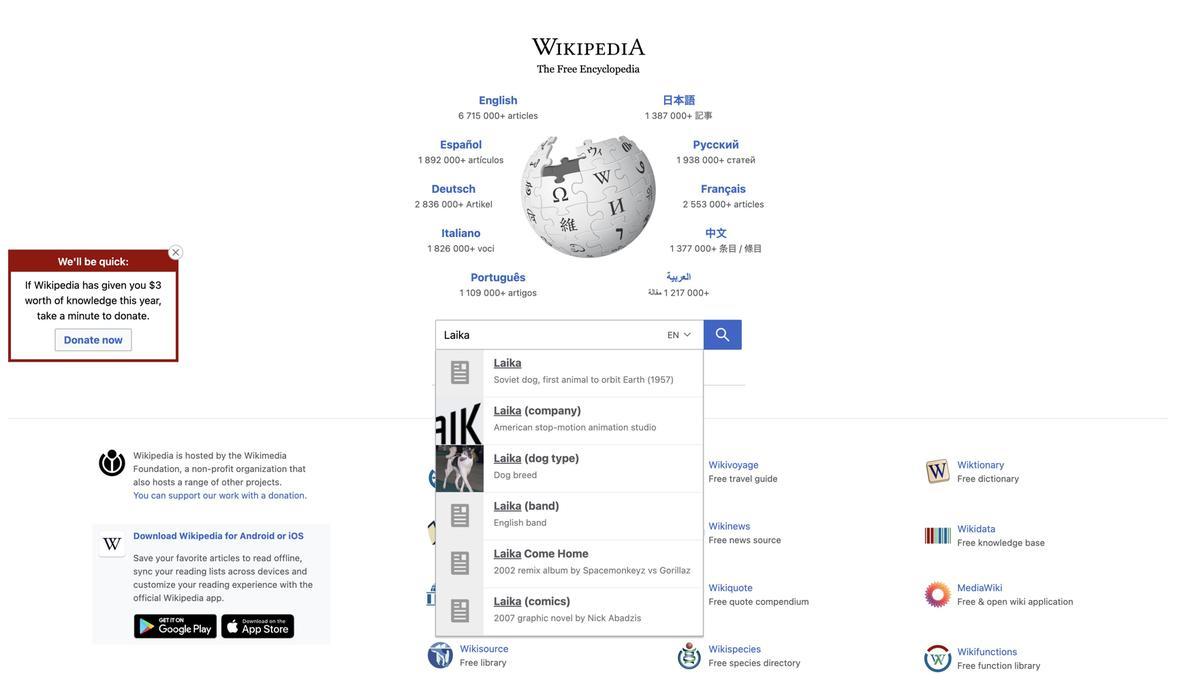 Task type: describe. For each thing, give the bounding box(es) containing it.
wikispecies
[[709, 643, 761, 655]]

mediawiki free & open wiki application
[[957, 582, 1073, 607]]

the inside wikipedia is hosted by the wikimedia foundation, a non-profit organization that also hosts a range of other projects. you can support our work with a donation.
[[228, 450, 242, 460]]

wikiversity free course materials
[[460, 582, 549, 606]]

1 vertical spatial reading
[[199, 579, 230, 589]]

source
[[753, 535, 781, 545]]

free for wikiversity
[[460, 596, 478, 606]]

wikiquote free quote compendium
[[709, 582, 809, 607]]

2002
[[494, 565, 515, 575]]

google play store link
[[133, 613, 218, 639]]

language
[[624, 378, 667, 389]]

articles for français
[[734, 199, 764, 209]]

wikibooks free textbooks
[[460, 520, 521, 545]]

a up support in the left bottom of the page
[[178, 477, 182, 487]]

save
[[133, 553, 153, 563]]

wikivoyage free travel guide
[[709, 459, 778, 483]]

with inside wikipedia is hosted by the wikimedia foundation, a non-profit organization that also hosts a range of other projects. you can support our work with a donation.
[[241, 490, 259, 500]]

laika for (company)
[[494, 404, 522, 417]]

encyclopedia
[[580, 63, 640, 75]]

a left non-
[[185, 463, 189, 474]]

/
[[739, 243, 742, 253]]

wikiquote
[[709, 582, 753, 593]]

& inside the commons freely usable photos & more
[[548, 475, 554, 486]]

google play store
[[133, 615, 207, 625]]

italiano
[[441, 226, 481, 239]]

free for wikidata
[[957, 537, 976, 548]]

experience
[[232, 579, 277, 589]]

also
[[133, 477, 150, 487]]

download wikipedia for android or ios link
[[133, 530, 304, 541]]

foundation,
[[133, 463, 182, 474]]

(company)
[[524, 404, 581, 417]]

work
[[219, 490, 239, 500]]

wikipedia is hosted by the wikimedia foundation, a non-profit organization that also hosts a range of other projects. you can support our work with a donation.
[[133, 450, 307, 500]]

commons
[[460, 461, 504, 472]]

freely
[[460, 475, 485, 486]]

function
[[978, 660, 1012, 671]]

across
[[228, 566, 255, 576]]

wiki
[[1010, 596, 1026, 607]]

gorillaz
[[660, 565, 691, 575]]

save your favorite articles to read offline, sync your reading lists across devices and customize your reading experience with the official wikipedia app.
[[133, 553, 313, 603]]

(band)
[[524, 499, 560, 512]]

статей
[[727, 155, 755, 165]]

you can support our work with a donation. link
[[133, 490, 307, 500]]

read wikipedia in your language
[[515, 378, 670, 389]]

apple
[[220, 615, 244, 625]]

customize
[[133, 579, 176, 589]]

a inside the if wikipedia has given you $3 worth of knowledge this year, take a minute to donate.
[[60, 310, 65, 322]]

sync
[[133, 566, 153, 576]]

studio
[[631, 422, 656, 432]]

textbooks
[[481, 535, 521, 545]]

we'll be quick:
[[58, 255, 129, 267]]

(comics)
[[524, 595, 571, 608]]

graphic
[[517, 613, 548, 623]]

has
[[82, 279, 99, 291]]

laika (dog type) dog breed
[[494, 452, 580, 480]]

hosts
[[153, 477, 175, 487]]

2007
[[494, 613, 515, 623]]

our
[[203, 490, 217, 500]]

(dog
[[524, 452, 549, 465]]

artigos
[[508, 287, 537, 298]]

$3
[[149, 279, 161, 291]]

travel
[[729, 473, 752, 483]]

1 387 000+
[[645, 110, 692, 121]]

artículos
[[468, 155, 504, 165]]

library inside wikifunctions free function library
[[1014, 660, 1040, 671]]

orbit
[[601, 374, 621, 385]]

0 vertical spatial reading
[[176, 566, 207, 576]]

wikifunctions
[[957, 646, 1017, 657]]

dog
[[494, 470, 511, 480]]

to inside the if wikipedia has given you $3 worth of knowledge this year, take a minute to donate.
[[102, 310, 112, 322]]

wikinews free news source
[[709, 520, 781, 545]]

motion
[[557, 422, 586, 432]]

of inside the if wikipedia has given you $3 worth of knowledge this year, take a minute to donate.
[[54, 294, 64, 306]]

記事
[[695, 110, 713, 121]]

laika (band) english band
[[494, 499, 560, 528]]

type)
[[551, 452, 580, 465]]

animal
[[561, 374, 588, 385]]

course
[[481, 596, 509, 606]]

official
[[133, 592, 161, 603]]

take
[[37, 310, 57, 322]]

wikipedia image
[[520, 135, 657, 260]]

a down projects.
[[261, 490, 266, 500]]

free for wikifunctions
[[957, 660, 976, 671]]

album
[[543, 565, 568, 575]]

wikidata free knowledge base
[[957, 523, 1045, 548]]

your up customize
[[155, 566, 173, 576]]

of inside wikipedia is hosted by the wikimedia foundation, a non-profit organization that also hosts a range of other projects. you can support our work with a donation.
[[211, 477, 219, 487]]

العربية
[[667, 271, 691, 284]]

your down favorite
[[178, 579, 196, 589]]

apple app store link
[[220, 613, 295, 639]]

animation
[[588, 422, 628, 432]]

remix
[[518, 565, 540, 575]]

read
[[515, 378, 539, 389]]

you
[[129, 279, 146, 291]]

store for google play store
[[185, 615, 207, 625]]

english inside laika (band) english band
[[494, 517, 524, 528]]

download
[[133, 530, 177, 541]]

support
[[168, 490, 201, 500]]

free for wikinews
[[709, 535, 727, 545]]

can
[[151, 490, 166, 500]]

vs
[[648, 565, 657, 575]]

store for apple app store
[[266, 615, 288, 625]]

wikipedia for download
[[179, 530, 223, 541]]

library inside wikisource free library
[[481, 657, 507, 667]]

novel
[[551, 613, 573, 623]]

given
[[102, 279, 127, 291]]

non-
[[192, 463, 211, 474]]

knowledge inside the if wikipedia has given you $3 worth of knowledge this year, take a minute to donate.
[[66, 294, 117, 306]]

português 1 109 000+ artigos
[[460, 271, 537, 298]]

for
[[225, 530, 238, 541]]

laika for (band)
[[494, 499, 522, 512]]



Task type: vqa. For each thing, say whether or not it's contained in the screenshot.


Task type: locate. For each thing, give the bounding box(es) containing it.
by up profit
[[216, 450, 226, 460]]

donate
[[64, 334, 100, 346]]

laika inside laika (company) american stop-motion animation studio
[[494, 404, 522, 417]]

of up you can support our work with a donation. 'link'
[[211, 477, 219, 487]]

of up take
[[54, 294, 64, 306]]

free for the
[[557, 63, 577, 75]]

free inside wikisource free library
[[460, 657, 478, 667]]

google
[[133, 615, 163, 625]]

to inside save your favorite articles to read offline, sync your reading lists across devices and customize your reading experience with the official wikipedia app.
[[242, 553, 251, 563]]

with down and
[[280, 579, 297, 589]]

range
[[185, 477, 208, 487]]

1 vertical spatial knowledge
[[978, 537, 1023, 548]]

1 store from the left
[[185, 615, 207, 625]]

0 horizontal spatial to
[[102, 310, 112, 322]]

library down 'wikisource'
[[481, 657, 507, 667]]

by inside wikipedia is hosted by the wikimedia foundation, a non-profit organization that also hosts a range of other projects. you can support our work with a donation.
[[216, 450, 226, 460]]

0 vertical spatial of
[[54, 294, 64, 306]]

1 vertical spatial &
[[978, 596, 984, 607]]

free for wikispecies
[[709, 658, 727, 668]]

now
[[102, 334, 123, 346]]

0 horizontal spatial the
[[228, 450, 242, 460]]

materials
[[511, 596, 549, 606]]

wikipedia inside the if wikipedia has given you $3 worth of knowledge this year, take a minute to donate.
[[34, 279, 80, 291]]

articles inside the "français 2 553 000+ articles"
[[734, 199, 764, 209]]

free inside the wikiversity free course materials
[[460, 596, 478, 606]]

english up 6 715 000+
[[479, 94, 518, 107]]

free inside wikidata free knowledge base
[[957, 537, 976, 548]]

wikipedia for read
[[541, 378, 587, 389]]

laika for soviet
[[494, 356, 522, 369]]

soviet
[[494, 374, 519, 385]]

articles inside english 6 715 000+ articles
[[508, 110, 538, 121]]

articles down français
[[734, 199, 764, 209]]

read
[[253, 553, 271, 563]]

1 horizontal spatial knowledge
[[978, 537, 1023, 548]]

2 horizontal spatial articles
[[734, 199, 764, 209]]

compendium
[[756, 596, 809, 607]]

2 laika from the top
[[494, 404, 522, 417]]

laika inside laika (band) english band
[[494, 499, 522, 512]]

reading up app.
[[199, 579, 230, 589]]

open
[[987, 596, 1007, 607]]

free
[[557, 63, 577, 75], [709, 473, 727, 483], [957, 473, 976, 483], [460, 535, 478, 545], [709, 535, 727, 545], [957, 537, 976, 548], [460, 596, 478, 606], [709, 596, 727, 607], [957, 596, 976, 607], [460, 657, 478, 667], [709, 658, 727, 668], [957, 660, 976, 671]]

donate.
[[114, 310, 150, 322]]

first
[[543, 374, 559, 385]]

free for wikibooks
[[460, 535, 478, 545]]

english inside english 6 715 000+ articles
[[479, 94, 518, 107]]

articles right 6 715 000+
[[508, 110, 538, 121]]

app.
[[206, 592, 224, 603]]

laika up 2007
[[494, 595, 522, 608]]

to up across
[[242, 553, 251, 563]]

1 horizontal spatial articles
[[508, 110, 538, 121]]

the
[[537, 63, 554, 75]]

free for mediawiki
[[957, 596, 976, 607]]

(1957)
[[647, 374, 674, 385]]

to right minute
[[102, 310, 112, 322]]

if
[[25, 279, 31, 291]]

1 vertical spatial to
[[591, 374, 599, 385]]

articles inside save your favorite articles to read offline, sync your reading lists across devices and customize your reading experience with the official wikipedia app.
[[210, 553, 240, 563]]

by
[[216, 450, 226, 460], [570, 565, 580, 575], [575, 613, 585, 623]]

organization
[[236, 463, 287, 474]]

1 vertical spatial with
[[280, 579, 297, 589]]

minute
[[68, 310, 100, 322]]

laika inside the laika come home 2002 remix album by spacemonkeyz vs gorillaz
[[494, 547, 522, 560]]

laika (comics) 2007 graphic novel by nick abadzis
[[494, 595, 641, 623]]

your inside button
[[601, 378, 622, 389]]

wikisource
[[460, 643, 509, 654]]

free down wikibooks
[[460, 535, 478, 545]]

None search field
[[435, 320, 704, 350]]

close image
[[168, 244, 184, 261]]

0 vertical spatial the
[[228, 450, 242, 460]]

1 vertical spatial articles
[[734, 199, 764, 209]]

laika for (comics)
[[494, 595, 522, 608]]

the inside save your favorite articles to read offline, sync your reading lists across devices and customize your reading experience with the official wikipedia app.
[[299, 579, 313, 589]]

app
[[246, 615, 263, 625]]

free down 'wikiquote'
[[709, 596, 727, 607]]

2 horizontal spatial to
[[591, 374, 599, 385]]

free inside wikiquote free quote compendium
[[709, 596, 727, 607]]

knowledge down has
[[66, 294, 117, 306]]

store
[[185, 615, 207, 625], [266, 615, 288, 625]]

1 vertical spatial of
[[211, 477, 219, 487]]

wikipedia inside wikipedia is hosted by the wikimedia foundation, a non-profit organization that also hosts a range of other projects. you can support our work with a donation.
[[133, 450, 174, 460]]

the up profit
[[228, 450, 242, 460]]

hosted
[[185, 450, 214, 460]]

laika up soviet
[[494, 356, 522, 369]]

wikinews
[[709, 520, 750, 532]]

to left orbit
[[591, 374, 599, 385]]

2 store from the left
[[266, 615, 288, 625]]

your
[[601, 378, 622, 389], [156, 553, 174, 563], [155, 566, 173, 576], [178, 579, 196, 589]]

wikivoyage
[[709, 459, 759, 470]]

laika inside the laika (dog type) dog breed
[[494, 452, 522, 465]]

1 vertical spatial the
[[299, 579, 313, 589]]

with down projects.
[[241, 490, 259, 500]]

ios
[[288, 530, 304, 541]]

free for wikiquote
[[709, 596, 727, 607]]

2 836 000+
[[415, 199, 464, 209]]

nick
[[588, 613, 606, 623]]

1 horizontal spatial the
[[299, 579, 313, 589]]

laika for (dog
[[494, 452, 522, 465]]

earth
[[623, 374, 645, 385]]

laika soviet dog, first animal to orbit earth (1957)
[[494, 356, 674, 385]]

0 horizontal spatial knowledge
[[66, 294, 117, 306]]

voci
[[478, 243, 494, 253]]

free inside wikinews free news source
[[709, 535, 727, 545]]

laika down the textbooks
[[494, 547, 522, 560]]

favorite
[[176, 553, 207, 563]]

0 horizontal spatial articles
[[210, 553, 240, 563]]

wikipedia inside button
[[541, 378, 587, 389]]

year,
[[139, 294, 162, 306]]

laika inside laika soviet dog, first animal to orbit earth (1957)
[[494, 356, 522, 369]]

wiktionary
[[957, 459, 1004, 470]]

store right app
[[266, 615, 288, 625]]

русский 1 938 000+ статей
[[677, 138, 755, 165]]

0 vertical spatial articles
[[508, 110, 538, 121]]

with inside save your favorite articles to read offline, sync your reading lists across devices and customize your reading experience with the official wikipedia app.
[[280, 579, 297, 589]]

free down wikispecies
[[709, 658, 727, 668]]

0 vertical spatial to
[[102, 310, 112, 322]]

free down wikinews
[[709, 535, 727, 545]]

free inside wiktionary free dictionary
[[957, 473, 976, 483]]

1 horizontal spatial library
[[1014, 660, 1040, 671]]

free down wikidata
[[957, 537, 976, 548]]

and
[[292, 566, 307, 576]]

wikiversity
[[460, 582, 508, 593]]

0 horizontal spatial library
[[481, 657, 507, 667]]

5 laika from the top
[[494, 547, 522, 560]]

play
[[165, 615, 182, 625]]

1 vertical spatial by
[[570, 565, 580, 575]]

to inside laika soviet dog, first animal to orbit earth (1957)
[[591, 374, 599, 385]]

0 vertical spatial &
[[548, 475, 554, 486]]

reading down favorite
[[176, 566, 207, 576]]

條目
[[744, 243, 762, 253]]

wikipedia inside save your favorite articles to read offline, sync your reading lists across devices and customize your reading experience with the official wikipedia app.
[[163, 592, 204, 603]]

1 horizontal spatial with
[[280, 579, 297, 589]]

the
[[228, 450, 242, 460], [299, 579, 313, 589]]

0 horizontal spatial store
[[185, 615, 207, 625]]

free inside wikivoyage free travel guide
[[709, 473, 727, 483]]

free inside wikispecies free species directory
[[709, 658, 727, 668]]

1 laika from the top
[[494, 356, 522, 369]]

that
[[289, 463, 306, 474]]

laika down usable
[[494, 499, 522, 512]]

android
[[240, 530, 275, 541]]

in
[[590, 378, 598, 389]]

english up the textbooks
[[494, 517, 524, 528]]

apple app store
[[220, 615, 288, 625]]

spacemonkeyz
[[583, 565, 645, 575]]

0 horizontal spatial with
[[241, 490, 259, 500]]

articles
[[508, 110, 538, 121], [734, 199, 764, 209], [210, 553, 240, 563]]

0 vertical spatial by
[[216, 450, 226, 460]]

knowledge down wikidata
[[978, 537, 1023, 548]]

free inside mediawiki free & open wiki application
[[957, 596, 976, 607]]

中文 1 377 000+ 条目 / 條目
[[670, 226, 762, 253]]

by left nick
[[575, 613, 585, 623]]

come
[[524, 547, 555, 560]]

this
[[120, 294, 137, 306]]

1 horizontal spatial to
[[242, 553, 251, 563]]

1 horizontal spatial store
[[266, 615, 288, 625]]

free down wiktionary
[[957, 473, 976, 483]]

& inside mediawiki free & open wiki application
[[978, 596, 984, 607]]

your right save
[[156, 553, 174, 563]]

wikidata
[[957, 523, 996, 534]]

we'll
[[58, 255, 82, 267]]

6 laika from the top
[[494, 595, 522, 608]]

free down wikiversity
[[460, 596, 478, 606]]

or
[[277, 530, 286, 541]]

français
[[701, 182, 746, 195]]

artikel
[[466, 199, 492, 209]]

laika inside "laika (comics) 2007 graphic novel by nick abadzis"
[[494, 595, 522, 608]]

free right the in the top of the page
[[557, 63, 577, 75]]

articles up lists
[[210, 553, 240, 563]]

by down home
[[570, 565, 580, 575]]

store right play
[[185, 615, 207, 625]]

deutsch 2 836 000+ artikel
[[415, 182, 492, 209]]

wikifunctions free function library
[[957, 646, 1040, 671]]

wikibooks
[[460, 520, 505, 532]]

2 vertical spatial by
[[575, 613, 585, 623]]

free for wiktionary
[[957, 473, 976, 483]]

2 553 000+
[[683, 199, 731, 209]]

0 vertical spatial english
[[479, 94, 518, 107]]

laika (company) american stop-motion animation studio
[[494, 404, 656, 432]]

free for wikisource
[[460, 657, 478, 667]]

0 horizontal spatial of
[[54, 294, 64, 306]]

dictionary
[[978, 473, 1019, 483]]

knowledge inside wikidata free knowledge base
[[978, 537, 1023, 548]]

1 vertical spatial english
[[494, 517, 524, 528]]

deutsch
[[432, 182, 476, 195]]

free down "wikifunctions" at the right
[[957, 660, 976, 671]]

free down mediawiki on the right
[[957, 596, 976, 607]]

wikipedia for if
[[34, 279, 80, 291]]

mediawiki
[[957, 582, 1002, 593]]

if wikipedia has given you $3 worth of knowledge this year, take a minute to donate.
[[25, 279, 162, 322]]

laika up american
[[494, 404, 522, 417]]

free inside wikibooks free textbooks
[[460, 535, 478, 545]]

by inside the laika come home 2002 remix album by spacemonkeyz vs gorillaz
[[570, 565, 580, 575]]

1 horizontal spatial &
[[978, 596, 984, 607]]

a right take
[[60, 310, 65, 322]]

2 vertical spatial articles
[[210, 553, 240, 563]]

free inside wikifunctions free function library
[[957, 660, 976, 671]]

species
[[729, 658, 761, 668]]

articles for english
[[508, 110, 538, 121]]

your right in on the right bottom
[[601, 378, 622, 389]]

& down mediawiki on the right
[[978, 596, 984, 607]]

laika for come
[[494, 547, 522, 560]]

american
[[494, 422, 533, 432]]

& left more
[[548, 475, 554, 486]]

stop-
[[535, 422, 557, 432]]

free down 'wikisource'
[[460, 657, 478, 667]]

0 vertical spatial knowledge
[[66, 294, 117, 306]]

guide
[[755, 473, 778, 483]]

français 2 553 000+ articles
[[683, 182, 764, 209]]

free down wikivoyage
[[709, 473, 727, 483]]

1 horizontal spatial of
[[211, 477, 219, 487]]

wiktionary free dictionary
[[957, 459, 1019, 483]]

directory
[[763, 658, 800, 668]]

by inside "laika (comics) 2007 graphic novel by nick abadzis"
[[575, 613, 585, 623]]

2 vertical spatial to
[[242, 553, 251, 563]]

abadzis
[[608, 613, 641, 623]]

the down and
[[299, 579, 313, 589]]

4 laika from the top
[[494, 499, 522, 512]]

english
[[479, 94, 518, 107], [494, 517, 524, 528]]

offline,
[[274, 553, 302, 563]]

library right the function
[[1014, 660, 1040, 671]]

0 horizontal spatial &
[[548, 475, 554, 486]]

3 laika from the top
[[494, 452, 522, 465]]

0 vertical spatial with
[[241, 490, 259, 500]]

photos
[[517, 475, 546, 486]]

laika up the dog
[[494, 452, 522, 465]]

free for wikivoyage
[[709, 473, 727, 483]]



